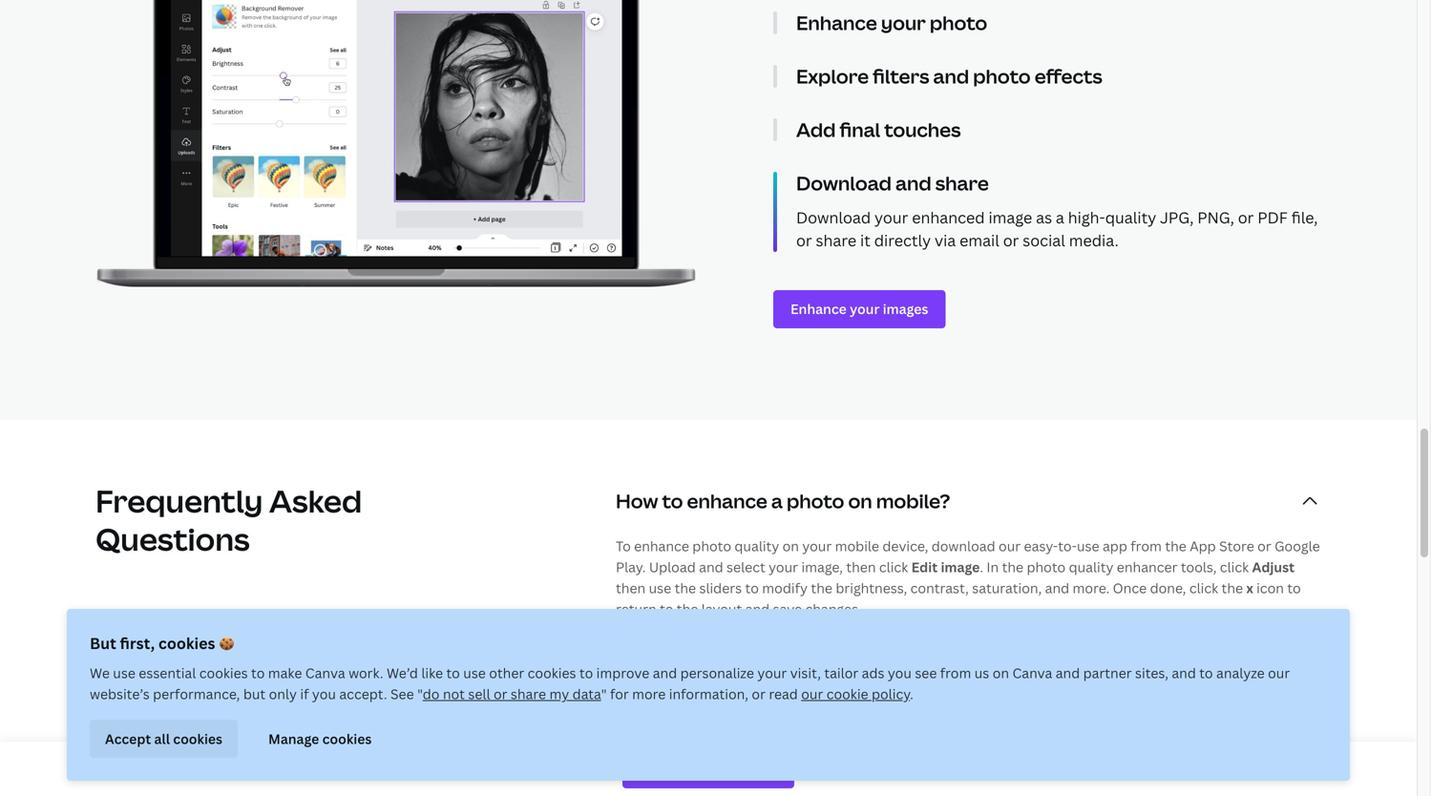 Task type: vqa. For each thing, say whether or not it's contained in the screenshot.
us
yes



Task type: describe. For each thing, give the bounding box(es) containing it.
manage cookies
[[268, 730, 372, 748]]

download and share
[[796, 170, 989, 196]]

1 vertical spatial .
[[910, 685, 914, 703]]

partner
[[1083, 664, 1132, 682]]

tailor
[[824, 664, 859, 682]]

directly
[[874, 230, 931, 251]]

download
[[932, 537, 995, 555]]

cookies up my
[[528, 664, 576, 682]]

. inside edit image . in the photo quality enhancer tools, click adjust then use the sliders to modify the brightness, contrast, saturation, and more. once done, click the x
[[980, 558, 983, 576]]

as
[[1036, 207, 1052, 228]]

all
[[154, 730, 170, 748]]

see
[[390, 685, 414, 703]]

in
[[987, 558, 999, 576]]

accept.
[[339, 685, 387, 703]]

icon to return to the layout and save changes.
[[616, 579, 1301, 618]]

frequently
[[95, 480, 263, 522]]

photo inside dropdown button
[[787, 488, 844, 514]]

not
[[443, 685, 465, 703]]

google
[[1275, 537, 1320, 555]]

photo left effects
[[973, 63, 1031, 89]]

0 horizontal spatial our
[[801, 685, 823, 703]]

modify
[[762, 579, 808, 597]]

and inside edit image . in the photo quality enhancer tools, click adjust then use the sliders to modify the brightness, contrast, saturation, and more. once done, click the x
[[1045, 579, 1069, 597]]

to right like
[[446, 664, 460, 682]]

policy
[[872, 685, 910, 703]]

play.
[[616, 558, 646, 576]]

or right sell
[[494, 685, 507, 703]]

frequently asked questions
[[95, 480, 362, 560]]

to
[[616, 537, 631, 555]]

first,
[[120, 633, 155, 654]]

essential
[[139, 664, 196, 682]]

see
[[915, 664, 937, 682]]

how
[[616, 488, 658, 514]]

questions
[[95, 518, 250, 560]]

edit
[[911, 558, 938, 576]]

brightness,
[[836, 579, 907, 597]]

only
[[269, 685, 297, 703]]

your inside download your enhanced image as a high-quality jpg, png, or pdf file, or share it directly via email or social media.
[[875, 207, 908, 228]]

use up sell
[[463, 664, 486, 682]]

asked
[[269, 480, 362, 522]]

a inside download your enhanced image as a high-quality jpg, png, or pdf file, or share it directly via email or social media.
[[1056, 207, 1064, 228]]

final
[[840, 116, 880, 143]]

enhance inside to enhance photo quality on your mobile device, download our easy-to-use app from the app store or google play. upload and select your image, then click
[[634, 537, 689, 555]]

more
[[632, 685, 666, 703]]

then inside edit image . in the photo quality enhancer tools, click adjust then use the sliders to modify the brightness, contrast, saturation, and more. once done, click the x
[[616, 579, 646, 597]]

email
[[960, 230, 999, 251]]

easy-
[[1024, 537, 1058, 555]]

my
[[549, 685, 569, 703]]

file,
[[1292, 207, 1318, 228]]

more.
[[1073, 579, 1110, 597]]

return
[[616, 600, 657, 618]]

image,
[[801, 558, 843, 576]]

your up the image,
[[802, 537, 832, 555]]

analyze
[[1216, 664, 1265, 682]]

but
[[90, 633, 116, 654]]

on inside to enhance photo quality on your mobile device, download our easy-to-use app from the app store or google play. upload and select your image, then click
[[783, 537, 799, 555]]

cookies down 🍪
[[199, 664, 248, 682]]

our inside to enhance photo quality on your mobile device, download our easy-to-use app from the app store or google play. upload and select your image, then click
[[999, 537, 1021, 555]]

the inside to enhance photo quality on your mobile device, download our easy-to-use app from the app store or google play. upload and select your image, then click
[[1165, 537, 1187, 555]]

and up do not sell or share my data " for more information, or read our cookie policy .
[[653, 664, 677, 682]]

saturation,
[[972, 579, 1042, 597]]

add final touches button
[[796, 116, 1321, 143]]

information,
[[669, 685, 749, 703]]

to up but
[[251, 664, 265, 682]]

on inside dropdown button
[[848, 488, 872, 514]]

our inside we use essential cookies to make canva work. we'd like to use other cookies to improve and personalize your visit, tailor ads you see from us on canva and partner sites, and to analyze our website's performance, but only if you accept. see "
[[1268, 664, 1290, 682]]

done,
[[1150, 579, 1186, 597]]

like
[[421, 664, 443, 682]]

media.
[[1069, 230, 1119, 251]]

the left x
[[1222, 579, 1243, 597]]

but
[[243, 685, 266, 703]]

your up filters
[[881, 9, 926, 36]]

our cookie policy link
[[801, 685, 910, 703]]

a inside dropdown button
[[771, 488, 783, 514]]

adjust
[[1252, 558, 1295, 576]]

we use essential cookies to make canva work. we'd like to use other cookies to improve and personalize your visit, tailor ads you see from us on canva and partner sites, and to analyze our website's performance, but only if you accept. see "
[[90, 664, 1290, 703]]

improve
[[596, 664, 649, 682]]

the down the image,
[[811, 579, 832, 597]]

click inside to enhance photo quality on your mobile device, download our easy-to-use app from the app store or google play. upload and select your image, then click
[[879, 558, 908, 576]]

how to enhance a photo on mobile?
[[616, 488, 950, 514]]

pdf
[[1258, 207, 1288, 228]]

to left analyze
[[1199, 664, 1213, 682]]

quality inside download your enhanced image as a high-quality jpg, png, or pdf file, or share it directly via email or social media.
[[1105, 207, 1156, 228]]

sell
[[468, 685, 490, 703]]

sliders
[[699, 579, 742, 597]]

manage cookies button
[[253, 720, 387, 758]]

changes.
[[805, 600, 862, 618]]

download for download and share
[[796, 170, 892, 196]]

do
[[423, 685, 440, 703]]

read
[[769, 685, 798, 703]]

accept
[[105, 730, 151, 748]]

use up website's
[[113, 664, 135, 682]]

accept all cookies
[[105, 730, 222, 748]]

2 " from the left
[[601, 685, 607, 703]]

once
[[1113, 579, 1147, 597]]

enhanced
[[912, 207, 985, 228]]

0 vertical spatial share
[[935, 170, 989, 196]]

if
[[300, 685, 309, 703]]

enhance
[[796, 9, 877, 36]]

sites,
[[1135, 664, 1169, 682]]

to enhance photo quality on your mobile device, download our easy-to-use app from the app store or google play. upload and select your image, then click
[[616, 537, 1320, 576]]

to inside edit image . in the photo quality enhancer tools, click adjust then use the sliders to modify the brightness, contrast, saturation, and more. once done, click the x
[[745, 579, 759, 597]]

or left it
[[796, 230, 812, 251]]

the inside icon to return to the layout and save changes.
[[677, 600, 698, 618]]

to right the return
[[660, 600, 673, 618]]

🍪
[[219, 633, 234, 654]]

then inside to enhance photo quality on your mobile device, download our easy-to-use app from the app store or google play. upload and select your image, then click
[[846, 558, 876, 576]]

personalize
[[680, 664, 754, 682]]

enhance your photo button
[[796, 9, 1321, 36]]

enhance inside dropdown button
[[687, 488, 767, 514]]



Task type: locate. For each thing, give the bounding box(es) containing it.
enhance up select at bottom right
[[687, 488, 767, 514]]

the left layout
[[677, 600, 698, 618]]

data
[[572, 685, 601, 703]]

1 vertical spatial our
[[1268, 664, 1290, 682]]

or up adjust
[[1258, 537, 1271, 555]]

" inside we use essential cookies to make canva work. we'd like to use other cookies to improve and personalize your visit, tailor ads you see from us on canva and partner sites, and to analyze our website's performance, but only if you accept. see "
[[417, 685, 423, 703]]

mobile?
[[876, 488, 950, 514]]

0 vertical spatial enhance
[[687, 488, 767, 514]]

from up enhancer at the bottom right
[[1131, 537, 1162, 555]]

1 vertical spatial from
[[940, 664, 971, 682]]

or
[[1238, 207, 1254, 228], [796, 230, 812, 251], [1003, 230, 1019, 251], [1258, 537, 1271, 555], [494, 685, 507, 703], [752, 685, 766, 703]]

or left read
[[752, 685, 766, 703]]

2 horizontal spatial share
[[935, 170, 989, 196]]

png,
[[1197, 207, 1234, 228]]

icon
[[1257, 579, 1284, 597]]

0 vertical spatial then
[[846, 558, 876, 576]]

share down other
[[511, 685, 546, 703]]

and up enhanced
[[896, 170, 932, 196]]

0 horizontal spatial on
[[783, 537, 799, 555]]

do not sell or share my data link
[[423, 685, 601, 703]]

cookie
[[827, 685, 868, 703]]

on inside we use essential cookies to make canva work. we'd like to use other cookies to improve and personalize your visit, tailor ads you see from us on canva and partner sites, and to analyze our website's performance, but only if you accept. see "
[[993, 664, 1009, 682]]

0 vertical spatial from
[[1131, 537, 1162, 555]]

make
[[268, 664, 302, 682]]

then down mobile
[[846, 558, 876, 576]]

1 horizontal spatial image
[[989, 207, 1032, 228]]

performance,
[[153, 685, 240, 703]]

1 vertical spatial you
[[312, 685, 336, 703]]

1 horizontal spatial our
[[999, 537, 1021, 555]]

2 vertical spatial share
[[511, 685, 546, 703]]

photo inside to enhance photo quality on your mobile device, download our easy-to-use app from the app store or google play. upload and select your image, then click
[[692, 537, 731, 555]]

we
[[90, 664, 110, 682]]

from inside to enhance photo quality on your mobile device, download our easy-to-use app from the app store or google play. upload and select your image, then click
[[1131, 537, 1162, 555]]

and left the more.
[[1045, 579, 1069, 597]]

image inside edit image . in the photo quality enhancer tools, click adjust then use the sliders to modify the brightness, contrast, saturation, and more. once done, click the x
[[941, 558, 980, 576]]

enhancer
[[1117, 558, 1178, 576]]

canva right the us
[[1012, 664, 1052, 682]]

the down upload
[[675, 579, 696, 597]]

cookies down accept.
[[322, 730, 372, 748]]

image
[[989, 207, 1032, 228], [941, 558, 980, 576]]

2 horizontal spatial on
[[993, 664, 1009, 682]]

from
[[1131, 537, 1162, 555], [940, 664, 971, 682]]

and inside to enhance photo quality on your mobile device, download our easy-to-use app from the app store or google play. upload and select your image, then click
[[699, 558, 723, 576]]

x
[[1246, 579, 1253, 597]]

1 vertical spatial on
[[783, 537, 799, 555]]

cookies right all
[[173, 730, 222, 748]]

canva up if
[[305, 664, 345, 682]]

quality inside to enhance photo quality on your mobile device, download our easy-to-use app from the app store or google play. upload and select your image, then click
[[735, 537, 779, 555]]

0 horizontal spatial canva
[[305, 664, 345, 682]]

to right icon at the right bottom
[[1287, 579, 1301, 597]]

visit,
[[790, 664, 821, 682]]

1 horizontal spatial "
[[601, 685, 607, 703]]

you up policy
[[888, 664, 912, 682]]

from inside we use essential cookies to make canva work. we'd like to use other cookies to improve and personalize your visit, tailor ads you see from us on canva and partner sites, and to analyze our website's performance, but only if you accept. see "
[[940, 664, 971, 682]]

1 horizontal spatial canva
[[1012, 664, 1052, 682]]

image left as
[[989, 207, 1032, 228]]

0 horizontal spatial click
[[879, 558, 908, 576]]

enhance your photo
[[796, 9, 987, 36]]

photo up the explore filters and photo effects
[[930, 9, 987, 36]]

"
[[417, 685, 423, 703], [601, 685, 607, 703]]

the right in
[[1002, 558, 1024, 576]]

add final touches
[[796, 116, 961, 143]]

to up data
[[579, 664, 593, 682]]

use
[[1077, 537, 1099, 555], [649, 579, 671, 597], [113, 664, 135, 682], [463, 664, 486, 682]]

cookies up essential
[[158, 633, 215, 654]]

use inside to enhance photo quality on your mobile device, download our easy-to-use app from the app store or google play. upload and select your image, then click
[[1077, 537, 1099, 555]]

your
[[881, 9, 926, 36], [875, 207, 908, 228], [802, 537, 832, 555], [769, 558, 798, 576], [757, 664, 787, 682]]

" left for
[[601, 685, 607, 703]]

1 horizontal spatial a
[[1056, 207, 1064, 228]]

your inside we use essential cookies to make canva work. we'd like to use other cookies to improve and personalize your visit, tailor ads you see from us on canva and partner sites, and to analyze our website's performance, but only if you accept. see "
[[757, 664, 787, 682]]

to right how
[[662, 488, 683, 514]]

quality inside edit image . in the photo quality enhancer tools, click adjust then use the sliders to modify the brightness, contrast, saturation, and more. once done, click the x
[[1069, 558, 1114, 576]]

photo inside edit image . in the photo quality enhancer tools, click adjust then use the sliders to modify the brightness, contrast, saturation, and more. once done, click the x
[[1027, 558, 1066, 576]]

explore filters and photo effects button
[[796, 63, 1321, 89]]

on right the us
[[993, 664, 1009, 682]]

quality up "media."
[[1105, 207, 1156, 228]]

share up enhanced
[[935, 170, 989, 196]]

2 horizontal spatial our
[[1268, 664, 1290, 682]]

1 horizontal spatial .
[[980, 558, 983, 576]]

1 horizontal spatial click
[[1189, 579, 1218, 597]]

a right as
[[1056, 207, 1064, 228]]

upload
[[649, 558, 696, 576]]

our down visit,
[[801, 685, 823, 703]]

download down final
[[796, 170, 892, 196]]

on up mobile
[[848, 488, 872, 514]]

download up it
[[796, 207, 871, 228]]

select
[[727, 558, 766, 576]]

image down download
[[941, 558, 980, 576]]

0 horizontal spatial "
[[417, 685, 423, 703]]

download inside download your enhanced image as a high-quality jpg, png, or pdf file, or share it directly via email or social media.
[[796, 207, 871, 228]]

photo up select at bottom right
[[692, 537, 731, 555]]

your up directly
[[875, 207, 908, 228]]

1 canva from the left
[[305, 664, 345, 682]]

or inside to enhance photo quality on your mobile device, download our easy-to-use app from the app store or google play. upload and select your image, then click
[[1258, 537, 1271, 555]]

click down tools,
[[1189, 579, 1218, 597]]

the left 'app'
[[1165, 537, 1187, 555]]

your up read
[[757, 664, 787, 682]]

share
[[935, 170, 989, 196], [816, 230, 857, 251], [511, 685, 546, 703]]

enhance up upload
[[634, 537, 689, 555]]

our up in
[[999, 537, 1021, 555]]

it
[[860, 230, 871, 251]]

2 vertical spatial our
[[801, 685, 823, 703]]

2 vertical spatial on
[[993, 664, 1009, 682]]

but first, cookies 🍪
[[90, 633, 234, 654]]

how to enhance a photo on mobile? button
[[616, 467, 1321, 536]]

0 vertical spatial quality
[[1105, 207, 1156, 228]]

jpg,
[[1160, 207, 1194, 228]]

download for download your enhanced image as a high-quality jpg, png, or pdf file, or share it directly via email or social media.
[[796, 207, 871, 228]]

quality up select at bottom right
[[735, 537, 779, 555]]

or right email
[[1003, 230, 1019, 251]]

0 vertical spatial you
[[888, 664, 912, 682]]

0 horizontal spatial image
[[941, 558, 980, 576]]

tools,
[[1181, 558, 1217, 576]]

1 vertical spatial share
[[816, 230, 857, 251]]

click down store
[[1220, 558, 1249, 576]]

use down upload
[[649, 579, 671, 597]]

cookies
[[158, 633, 215, 654], [199, 664, 248, 682], [528, 664, 576, 682], [173, 730, 222, 748], [322, 730, 372, 748]]

0 horizontal spatial a
[[771, 488, 783, 514]]

0 vertical spatial our
[[999, 537, 1021, 555]]

and right filters
[[933, 63, 969, 89]]

ads
[[862, 664, 885, 682]]

or left pdf at top
[[1238, 207, 1254, 228]]

photo
[[930, 9, 987, 36], [973, 63, 1031, 89], [787, 488, 844, 514], [692, 537, 731, 555], [1027, 558, 1066, 576]]

and up sliders
[[699, 558, 723, 576]]

and inside icon to return to the layout and save changes.
[[745, 600, 770, 618]]

use left app in the bottom of the page
[[1077, 537, 1099, 555]]

0 vertical spatial download
[[796, 170, 892, 196]]

and left partner
[[1056, 664, 1080, 682]]

2 canva from the left
[[1012, 664, 1052, 682]]

social
[[1023, 230, 1065, 251]]

share inside download your enhanced image as a high-quality jpg, png, or pdf file, or share it directly via email or social media.
[[816, 230, 857, 251]]

mobile
[[835, 537, 879, 555]]

2 horizontal spatial click
[[1220, 558, 1249, 576]]

1 vertical spatial download
[[796, 207, 871, 228]]

you
[[888, 664, 912, 682], [312, 685, 336, 703]]

store
[[1219, 537, 1254, 555]]

from left the us
[[940, 664, 971, 682]]

" right see
[[417, 685, 423, 703]]

0 vertical spatial .
[[980, 558, 983, 576]]

download and share button
[[796, 170, 1321, 196]]

0 horizontal spatial .
[[910, 685, 914, 703]]

1 horizontal spatial from
[[1131, 537, 1162, 555]]

your up modify
[[769, 558, 798, 576]]

2 vertical spatial quality
[[1069, 558, 1114, 576]]

app
[[1103, 537, 1127, 555]]

1 " from the left
[[417, 685, 423, 703]]

1 download from the top
[[796, 170, 892, 196]]

. right cookie
[[910, 685, 914, 703]]

1 vertical spatial enhance
[[634, 537, 689, 555]]

1 vertical spatial quality
[[735, 537, 779, 555]]

on
[[848, 488, 872, 514], [783, 537, 799, 555], [993, 664, 1009, 682]]

high-
[[1068, 207, 1105, 228]]

quality up the more.
[[1069, 558, 1114, 576]]

click
[[879, 558, 908, 576], [1220, 558, 1249, 576], [1189, 579, 1218, 597]]

manage
[[268, 730, 319, 748]]

photo down easy-
[[1027, 558, 1066, 576]]

us
[[975, 664, 989, 682]]

we'd
[[387, 664, 418, 682]]

do not sell or share my data " for more information, or read our cookie policy .
[[423, 685, 914, 703]]

0 vertical spatial on
[[848, 488, 872, 514]]

edit image . in the photo quality enhancer tools, click adjust then use the sliders to modify the brightness, contrast, saturation, and more. once done, click the x
[[616, 558, 1295, 597]]

0 horizontal spatial you
[[312, 685, 336, 703]]

0 vertical spatial image
[[989, 207, 1032, 228]]

explore filters and photo effects
[[796, 63, 1103, 89]]

to
[[662, 488, 683, 514], [745, 579, 759, 597], [1287, 579, 1301, 597], [660, 600, 673, 618], [251, 664, 265, 682], [446, 664, 460, 682], [579, 664, 593, 682], [1199, 664, 1213, 682]]

on up modify
[[783, 537, 799, 555]]

. left in
[[980, 558, 983, 576]]

then down play.
[[616, 579, 646, 597]]

0 horizontal spatial share
[[511, 685, 546, 703]]

1 horizontal spatial on
[[848, 488, 872, 514]]

1 vertical spatial then
[[616, 579, 646, 597]]

effects
[[1035, 63, 1103, 89]]

our right analyze
[[1268, 664, 1290, 682]]

add
[[796, 116, 836, 143]]

touches
[[884, 116, 961, 143]]

1 vertical spatial image
[[941, 558, 980, 576]]

and right the sites,
[[1172, 664, 1196, 682]]

explore
[[796, 63, 869, 89]]

1 horizontal spatial then
[[846, 558, 876, 576]]

device,
[[883, 537, 928, 555]]

canva
[[305, 664, 345, 682], [1012, 664, 1052, 682]]

0 vertical spatial a
[[1056, 207, 1064, 228]]

click down the device,
[[879, 558, 908, 576]]

1 horizontal spatial share
[[816, 230, 857, 251]]

you right if
[[312, 685, 336, 703]]

download your enhanced image as a high-quality jpg, png, or pdf file, or share it directly via email or social media.
[[796, 207, 1318, 251]]

a up modify
[[771, 488, 783, 514]]

image inside download your enhanced image as a high-quality jpg, png, or pdf file, or share it directly via email or social media.
[[989, 207, 1032, 228]]

work.
[[349, 664, 383, 682]]

2 download from the top
[[796, 207, 871, 228]]

use inside edit image . in the photo quality enhancer tools, click adjust then use the sliders to modify the brightness, contrast, saturation, and more. once done, click the x
[[649, 579, 671, 597]]

share left it
[[816, 230, 857, 251]]

to inside how to enhance a photo on mobile? dropdown button
[[662, 488, 683, 514]]

layout
[[701, 600, 742, 618]]

1 horizontal spatial you
[[888, 664, 912, 682]]

contrast,
[[910, 579, 969, 597]]

our
[[999, 537, 1021, 555], [1268, 664, 1290, 682], [801, 685, 823, 703]]

to down select at bottom right
[[745, 579, 759, 597]]

via
[[935, 230, 956, 251]]

0 horizontal spatial then
[[616, 579, 646, 597]]

photo up mobile
[[787, 488, 844, 514]]

and
[[933, 63, 969, 89], [896, 170, 932, 196], [699, 558, 723, 576], [1045, 579, 1069, 597], [745, 600, 770, 618], [653, 664, 677, 682], [1056, 664, 1080, 682], [1172, 664, 1196, 682]]

0 horizontal spatial from
[[940, 664, 971, 682]]

how to enhance a photo image
[[171, 0, 622, 257]]

save
[[773, 600, 802, 618]]

1 vertical spatial a
[[771, 488, 783, 514]]

then
[[846, 558, 876, 576], [616, 579, 646, 597]]

and left save
[[745, 600, 770, 618]]



